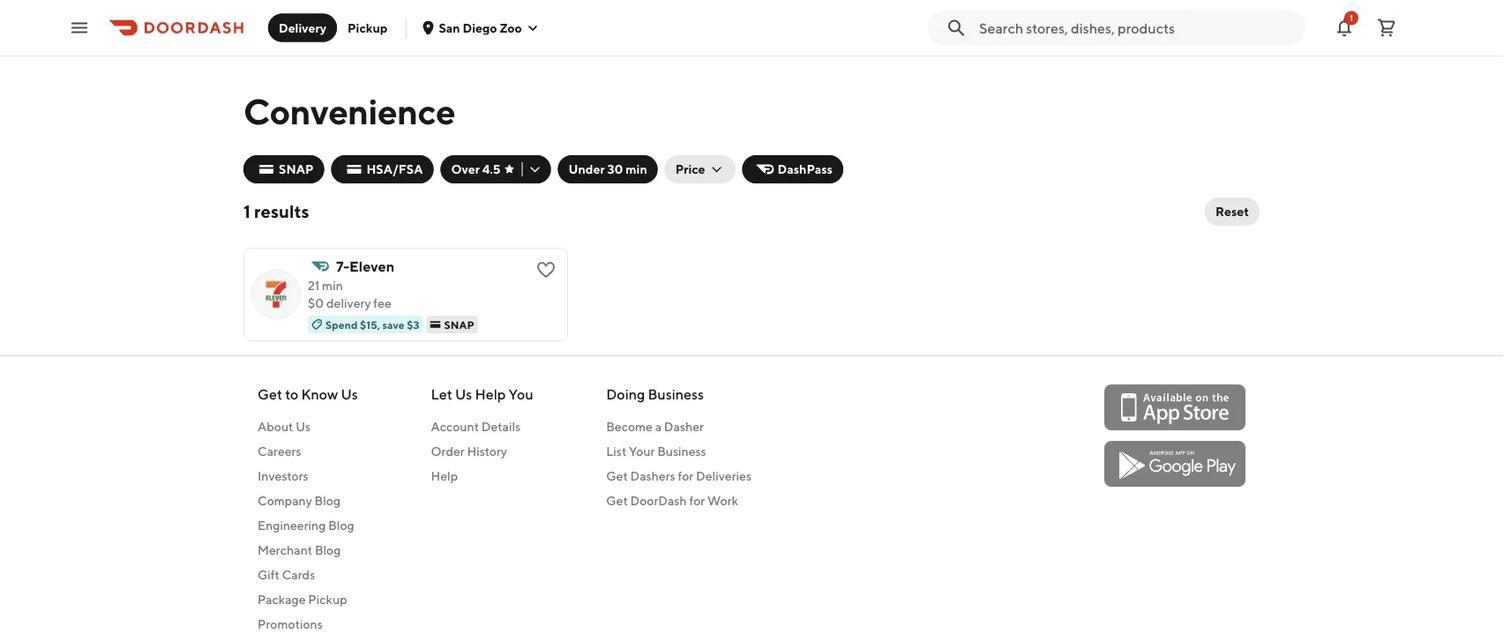 Task type: describe. For each thing, give the bounding box(es) containing it.
account
[[431, 419, 479, 434]]

help link
[[431, 468, 533, 485]]

save
[[382, 318, 405, 331]]

21
[[308, 278, 320, 293]]

dashpass button
[[742, 155, 843, 183]]

a
[[655, 419, 662, 434]]

know
[[301, 386, 338, 403]]

business inside the list your business link
[[657, 444, 706, 459]]

$3
[[407, 318, 420, 331]]

san
[[439, 20, 460, 35]]

promotions link
[[258, 616, 358, 633]]

get doordash for work link
[[606, 492, 752, 510]]

about us
[[258, 419, 311, 434]]

package pickup
[[258, 592, 347, 607]]

blog for merchant blog
[[315, 543, 341, 558]]

merchant blog link
[[258, 542, 358, 559]]

list your business link
[[606, 443, 752, 460]]

1 horizontal spatial snap
[[444, 318, 474, 331]]

over 4.5 button
[[441, 155, 551, 183]]

get dashers for deliveries
[[606, 469, 752, 483]]

engineering
[[258, 518, 326, 533]]

blog for company blog
[[315, 494, 341, 508]]

21 min $0 delivery fee
[[308, 278, 391, 311]]

eleven
[[349, 258, 395, 275]]

min inside button
[[626, 162, 647, 176]]

let
[[431, 386, 452, 403]]

price
[[675, 162, 705, 176]]

you
[[509, 386, 533, 403]]

open menu image
[[69, 17, 90, 38]]

company blog link
[[258, 492, 358, 510]]

over
[[451, 162, 480, 176]]

0 vertical spatial help
[[475, 386, 506, 403]]

for for doordash
[[689, 494, 705, 508]]

4.5
[[482, 162, 501, 176]]

zoo
[[500, 20, 522, 35]]

snap inside snap button
[[279, 162, 314, 176]]

delivery
[[279, 20, 326, 35]]

become a dasher
[[606, 419, 704, 434]]

package pickup link
[[258, 591, 358, 609]]

$0
[[308, 296, 324, 311]]

careers
[[258, 444, 301, 459]]

0 items, open order cart image
[[1376, 17, 1397, 38]]

investors
[[258, 469, 308, 483]]

merchant blog
[[258, 543, 341, 558]]

Store search: begin typing to search for stores available on DoorDash text field
[[979, 18, 1295, 37]]

careers link
[[258, 443, 358, 460]]

us for let us help you
[[455, 386, 472, 403]]

doing business
[[606, 386, 704, 403]]

under 30 min
[[569, 162, 647, 176]]

doing
[[606, 386, 645, 403]]

7-eleven
[[336, 258, 395, 275]]

order history
[[431, 444, 507, 459]]

min inside 21 min $0 delivery fee
[[322, 278, 343, 293]]

hsa/fsa
[[366, 162, 423, 176]]

dashers
[[630, 469, 675, 483]]

hsa/fsa button
[[331, 155, 433, 183]]

engineering blog
[[258, 518, 354, 533]]

1 for 1 results
[[243, 201, 251, 222]]

snap button
[[243, 155, 324, 183]]

get dashers for deliveries link
[[606, 468, 752, 485]]

1 results
[[243, 201, 309, 222]]

help inside "link"
[[431, 469, 458, 483]]

account details
[[431, 419, 521, 434]]

history
[[467, 444, 507, 459]]

notification bell image
[[1334, 17, 1355, 38]]

your
[[629, 444, 655, 459]]

get doordash for work
[[606, 494, 738, 508]]

order history link
[[431, 443, 533, 460]]

$15,
[[360, 318, 380, 331]]

cards
[[282, 568, 315, 582]]

fee
[[373, 296, 391, 311]]



Task type: vqa. For each thing, say whether or not it's contained in the screenshot.
Notification Bell image
yes



Task type: locate. For each thing, give the bounding box(es) containing it.
delivery
[[326, 296, 371, 311]]

1 vertical spatial help
[[431, 469, 458, 483]]

1 horizontal spatial help
[[475, 386, 506, 403]]

become a dasher link
[[606, 418, 752, 436]]

min right 30 at the top of page
[[626, 162, 647, 176]]

business up become a dasher link
[[648, 386, 704, 403]]

diego
[[463, 20, 497, 35]]

for
[[678, 469, 694, 483], [689, 494, 705, 508]]

min right 21 at left
[[322, 278, 343, 293]]

pickup button
[[337, 14, 398, 42]]

snap
[[279, 162, 314, 176], [444, 318, 474, 331]]

0 vertical spatial business
[[648, 386, 704, 403]]

investors link
[[258, 468, 358, 485]]

reset
[[1216, 204, 1249, 219]]

deliveries
[[696, 469, 752, 483]]

account details link
[[431, 418, 533, 436]]

blog down engineering blog link
[[315, 543, 341, 558]]

1 for 1
[[1350, 13, 1353, 23]]

get for get to know us
[[258, 386, 282, 403]]

business
[[648, 386, 704, 403], [657, 444, 706, 459]]

company
[[258, 494, 312, 508]]

pickup right delivery
[[348, 20, 388, 35]]

blog for engineering blog
[[328, 518, 354, 533]]

snap right $3
[[444, 318, 474, 331]]

min
[[626, 162, 647, 176], [322, 278, 343, 293]]

blog inside company blog link
[[315, 494, 341, 508]]

get
[[258, 386, 282, 403], [606, 469, 628, 483], [606, 494, 628, 508]]

san diego zoo
[[439, 20, 522, 35]]

company blog
[[258, 494, 341, 508]]

get left "to"
[[258, 386, 282, 403]]

pickup inside "button"
[[348, 20, 388, 35]]

1 vertical spatial blog
[[328, 518, 354, 533]]

1 vertical spatial get
[[606, 469, 628, 483]]

list
[[606, 444, 627, 459]]

package
[[258, 592, 306, 607]]

0 horizontal spatial pickup
[[308, 592, 347, 607]]

snap up the results
[[279, 162, 314, 176]]

1 vertical spatial snap
[[444, 318, 474, 331]]

get inside the get dashers for deliveries link
[[606, 469, 628, 483]]

dasher
[[664, 419, 704, 434]]

blog down investors link
[[315, 494, 341, 508]]

get for get doordash for work
[[606, 494, 628, 508]]

us
[[341, 386, 358, 403], [455, 386, 472, 403], [296, 419, 311, 434]]

for for dashers
[[678, 469, 694, 483]]

delivery button
[[268, 14, 337, 42]]

over 4.5
[[451, 162, 501, 176]]

0 vertical spatial blog
[[315, 494, 341, 508]]

2 horizontal spatial us
[[455, 386, 472, 403]]

click to add this store to your saved list image
[[535, 259, 557, 281]]

promotions
[[258, 617, 323, 632]]

results
[[254, 201, 309, 222]]

get for get dashers for deliveries
[[606, 469, 628, 483]]

blog inside engineering blog link
[[328, 518, 354, 533]]

doordash
[[630, 494, 687, 508]]

work
[[708, 494, 738, 508]]

list your business
[[606, 444, 706, 459]]

us for about us
[[296, 419, 311, 434]]

us up careers link
[[296, 419, 311, 434]]

blog inside merchant blog link
[[315, 543, 341, 558]]

pickup
[[348, 20, 388, 35], [308, 592, 347, 607]]

blog down company blog link
[[328, 518, 354, 533]]

about
[[258, 419, 293, 434]]

business down become a dasher link
[[657, 444, 706, 459]]

1 horizontal spatial us
[[341, 386, 358, 403]]

under 30 min button
[[558, 155, 658, 183]]

merchant
[[258, 543, 312, 558]]

1 horizontal spatial min
[[626, 162, 647, 176]]

1 left the results
[[243, 201, 251, 222]]

let us help you
[[431, 386, 533, 403]]

convenience
[[243, 90, 455, 132]]

help down order
[[431, 469, 458, 483]]

get inside get doordash for work link
[[606, 494, 628, 508]]

order
[[431, 444, 465, 459]]

1 vertical spatial min
[[322, 278, 343, 293]]

spend $15, save $3
[[326, 318, 420, 331]]

help left you
[[475, 386, 506, 403]]

2 vertical spatial get
[[606, 494, 628, 508]]

under
[[569, 162, 605, 176]]

reset button
[[1205, 198, 1260, 226]]

us right know
[[341, 386, 358, 403]]

spend
[[326, 318, 358, 331]]

get to know us
[[258, 386, 358, 403]]

1 vertical spatial pickup
[[308, 592, 347, 607]]

1 left 0 items, open order cart icon
[[1350, 13, 1353, 23]]

1 vertical spatial business
[[657, 444, 706, 459]]

0 horizontal spatial 1
[[243, 201, 251, 222]]

0 horizontal spatial min
[[322, 278, 343, 293]]

about us link
[[258, 418, 358, 436]]

pickup down the gift cards link at the bottom left
[[308, 592, 347, 607]]

0 horizontal spatial us
[[296, 419, 311, 434]]

0 vertical spatial min
[[626, 162, 647, 176]]

0 horizontal spatial help
[[431, 469, 458, 483]]

0 vertical spatial get
[[258, 386, 282, 403]]

1 vertical spatial 1
[[243, 201, 251, 222]]

price button
[[665, 155, 735, 183]]

1 vertical spatial for
[[689, 494, 705, 508]]

get left doordash
[[606, 494, 628, 508]]

0 horizontal spatial snap
[[279, 162, 314, 176]]

get down list
[[606, 469, 628, 483]]

0 vertical spatial snap
[[279, 162, 314, 176]]

gift
[[258, 568, 280, 582]]

0 vertical spatial pickup
[[348, 20, 388, 35]]

0 vertical spatial 1
[[1350, 13, 1353, 23]]

help
[[475, 386, 506, 403], [431, 469, 458, 483]]

engineering blog link
[[258, 517, 358, 535]]

gift cards
[[258, 568, 315, 582]]

1 horizontal spatial 1
[[1350, 13, 1353, 23]]

2 vertical spatial blog
[[315, 543, 341, 558]]

for down the list your business link
[[678, 469, 694, 483]]

dashpass
[[778, 162, 833, 176]]

us right let on the left of page
[[455, 386, 472, 403]]

1 horizontal spatial pickup
[[348, 20, 388, 35]]

details
[[481, 419, 521, 434]]

7-
[[336, 258, 349, 275]]

to
[[285, 386, 298, 403]]

gift cards link
[[258, 566, 358, 584]]

0 vertical spatial for
[[678, 469, 694, 483]]

become
[[606, 419, 653, 434]]

30
[[607, 162, 623, 176]]

for left "work"
[[689, 494, 705, 508]]

san diego zoo button
[[421, 20, 540, 35]]

1
[[1350, 13, 1353, 23], [243, 201, 251, 222]]



